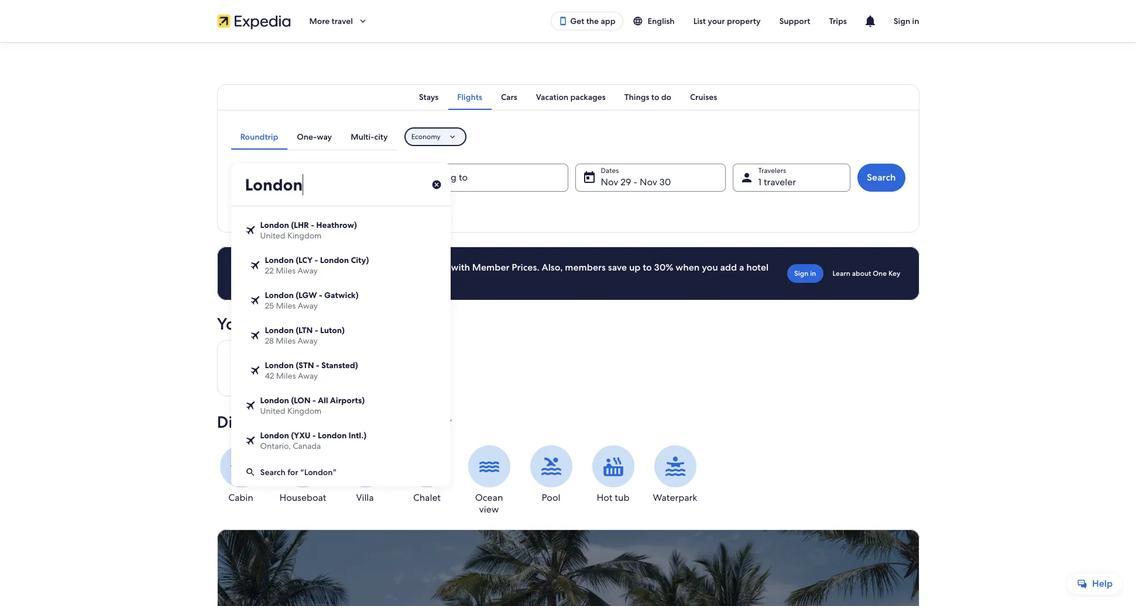 Task type: describe. For each thing, give the bounding box(es) containing it.
app
[[601, 16, 615, 26]]

things to do link
[[615, 84, 681, 110]]

london (lcy - london city) 22 miles away
[[265, 255, 369, 276]]

view
[[479, 504, 499, 516]]

london for (ltn
[[265, 325, 294, 336]]

london (stn - stansted) 42 miles away
[[265, 361, 358, 382]]

22
[[265, 266, 274, 276]]

more
[[309, 16, 330, 26]]

to right up
[[643, 262, 652, 274]]

for
[[287, 468, 298, 478]]

canada
[[293, 441, 321, 452]]

(lon
[[291, 396, 311, 406]]

save 10% or more on over 100,000 hotels with member prices. also, members save up to 30% when you add a hotel to a flight
[[271, 262, 769, 286]]

tab list containing roundtrip
[[231, 124, 397, 150]]

- for (ltn
[[315, 325, 318, 336]]

waterpark
[[653, 492, 697, 505]]

prices.
[[512, 262, 540, 274]]

multi-
[[351, 132, 374, 142]]

(yxu
[[291, 431, 310, 441]]

to left flight
[[271, 273, 280, 286]]

chalet button
[[403, 446, 451, 505]]

city
[[374, 132, 388, 142]]

heathrow)
[[316, 220, 357, 231]]

stay for discover your new favorite stay
[[422, 412, 452, 433]]

london (lon - all airports) united kingdom
[[260, 396, 365, 417]]

over
[[362, 262, 382, 274]]

stays for stays
[[419, 92, 439, 102]]

small image for london (ltn - luton)
[[250, 331, 260, 341]]

expedia logo image
[[217, 13, 291, 29]]

search for search for "london"
[[260, 468, 286, 478]]

london (lgw - gatwick) 25 miles away
[[265, 290, 359, 311]]

- for (lcy
[[315, 255, 318, 266]]

place
[[270, 204, 290, 214]]

away inside london (lcy - london city) 22 miles away
[[298, 266, 318, 276]]

hot tub
[[597, 492, 629, 505]]

save
[[271, 262, 291, 274]]

learn
[[833, 269, 850, 279]]

the
[[586, 16, 599, 26]]

pool
[[542, 492, 560, 505]]

in inside 'link'
[[810, 269, 816, 279]]

learn about one key
[[833, 269, 901, 279]]

ocean view
[[475, 492, 503, 516]]

add for add a place to stay
[[246, 204, 262, 214]]

sign inside dropdown button
[[894, 16, 910, 26]]

members
[[565, 262, 606, 274]]

small image for london (lhr - heathrow)
[[245, 225, 256, 236]]

29
[[621, 176, 631, 188]]

traveler
[[764, 176, 796, 188]]

list your property link
[[684, 11, 770, 32]]

- for (lon
[[312, 396, 316, 406]]

add
[[720, 262, 737, 274]]

28
[[265, 336, 274, 347]]

stays in new york tue, nov 21 – sat, nov 25 2 travelers • 1 room
[[257, 349, 350, 387]]

york
[[315, 349, 335, 362]]

1 traveler
[[758, 176, 796, 188]]

new
[[323, 412, 356, 433]]

small image for london (lgw - gatwick)
[[250, 296, 260, 306]]

nov down york
[[323, 364, 339, 375]]

english button
[[623, 11, 684, 32]]

discover
[[217, 412, 281, 433]]

economy
[[411, 132, 441, 142]]

hotel
[[746, 262, 769, 274]]

tab list containing stays
[[217, 84, 919, 110]]

intl.)
[[349, 431, 367, 441]]

2
[[257, 377, 261, 387]]

london (ltn - luton) 28 miles away
[[265, 325, 345, 347]]

25 inside london (lgw - gatwick) 25 miles away
[[265, 301, 274, 311]]

(lgw
[[296, 290, 317, 301]]

away for (ltn
[[298, 336, 318, 347]]

roundtrip
[[240, 132, 278, 142]]

tub
[[615, 492, 629, 505]]

london left city)
[[320, 255, 349, 266]]

packages
[[570, 92, 606, 102]]

property
[[727, 16, 761, 26]]

search for "london"
[[260, 468, 337, 478]]

way
[[317, 132, 332, 142]]

1 inside stays in new york tue, nov 21 – sat, nov 25 2 travelers • 1 room
[[303, 377, 305, 387]]

your
[[217, 314, 251, 335]]

sat,
[[307, 364, 321, 375]]

london (yxu - london intl.) ontario, canada
[[260, 431, 367, 452]]

luton)
[[320, 325, 345, 336]]

a left 'car'
[[357, 204, 361, 214]]

new
[[292, 349, 313, 362]]

cruises link
[[681, 84, 727, 110]]

united inside london (lon - all airports) united kingdom
[[260, 406, 285, 417]]

cars
[[501, 92, 517, 102]]

favorite
[[359, 412, 418, 433]]

london for (yxu
[[260, 431, 289, 441]]

travel
[[332, 16, 353, 26]]

•
[[297, 377, 301, 387]]

miles inside london (lcy - london city) 22 miles away
[[276, 266, 296, 276]]

economy button
[[404, 128, 466, 146]]

kingdom inside london (lhr - heathrow) united kingdom
[[287, 231, 322, 241]]

sign in link
[[787, 265, 823, 283]]

small image for london (lcy - london city)
[[250, 260, 260, 271]]

(lcy
[[296, 255, 313, 266]]

about
[[852, 269, 871, 279]]

london for (lcy
[[265, 255, 294, 266]]

small image up cabin
[[245, 468, 256, 478]]

(lhr
[[291, 220, 309, 231]]

search button
[[858, 164, 905, 192]]

support link
[[770, 11, 820, 32]]

list
[[693, 16, 706, 26]]

london for (stn
[[265, 361, 294, 371]]

- for (yxu
[[312, 431, 316, 441]]

vacation
[[536, 92, 568, 102]]

nov left 30
[[640, 176, 657, 188]]

miles for (stn
[[276, 371, 296, 382]]

discover your new favorite stay
[[217, 412, 452, 433]]

airports)
[[330, 396, 365, 406]]

trips link
[[820, 11, 856, 32]]

when
[[676, 262, 700, 274]]

flights link
[[448, 84, 492, 110]]

nov 29 - nov 30 button
[[575, 164, 726, 192]]

you
[[702, 262, 718, 274]]

- for (lgw
[[319, 290, 322, 301]]

to left "do"
[[651, 92, 659, 102]]



Task type: locate. For each thing, give the bounding box(es) containing it.
stay
[[302, 204, 317, 214], [422, 412, 452, 433]]

0 horizontal spatial add
[[246, 204, 262, 214]]

london left (ltn
[[265, 325, 294, 336]]

stay right favorite at the bottom left of page
[[422, 412, 452, 433]]

up
[[629, 262, 641, 274]]

small image left the 28
[[250, 331, 260, 341]]

vacation packages
[[536, 92, 606, 102]]

1 vertical spatial 1
[[303, 377, 305, 387]]

1 right the •
[[303, 377, 305, 387]]

your
[[708, 16, 725, 26], [285, 412, 319, 433]]

hotels
[[423, 262, 449, 274]]

1 vertical spatial in
[[810, 269, 816, 279]]

4 miles from the top
[[276, 371, 296, 382]]

in left new
[[282, 349, 290, 362]]

- right (lhr
[[311, 220, 314, 231]]

cabin
[[228, 492, 253, 505]]

1 horizontal spatial sign
[[894, 16, 910, 26]]

your for discover
[[285, 412, 319, 433]]

london inside london (lon - all airports) united kingdom
[[260, 396, 289, 406]]

london left (yxu
[[260, 431, 289, 441]]

sign right "communication center icon"
[[894, 16, 910, 26]]

roundtrip link
[[231, 124, 288, 150]]

1 vertical spatial tab list
[[231, 124, 397, 150]]

small image for london (lon - all airports)
[[245, 401, 256, 411]]

miles for (lgw
[[276, 301, 296, 311]]

- inside london (lon - all airports) united kingdom
[[312, 396, 316, 406]]

- right (stn on the left bottom of page
[[316, 361, 319, 371]]

your recent searches
[[217, 314, 372, 335]]

things to do
[[624, 92, 671, 102]]

support
[[779, 16, 810, 26]]

–
[[301, 364, 305, 375]]

0 horizontal spatial sign in
[[794, 269, 816, 279]]

cruises
[[690, 92, 717, 102]]

- right (ltn
[[315, 325, 318, 336]]

to right place
[[292, 204, 300, 214]]

away inside london (ltn - luton) 28 miles away
[[298, 336, 318, 347]]

- for (stn
[[316, 361, 319, 371]]

- inside london (lgw - gatwick) 25 miles away
[[319, 290, 322, 301]]

away inside london (lgw - gatwick) 25 miles away
[[298, 301, 318, 311]]

london for (lon
[[260, 396, 289, 406]]

- for (lhr
[[311, 220, 314, 231]]

trips
[[829, 16, 847, 26]]

sign left learn
[[794, 269, 809, 279]]

london down travelers
[[260, 396, 289, 406]]

stays for stays in new york tue, nov 21 – sat, nov 25 2 travelers • 1 room
[[257, 349, 280, 362]]

0 vertical spatial 25
[[265, 301, 274, 311]]

1 vertical spatial sign
[[794, 269, 809, 279]]

stays up tue,
[[257, 349, 280, 362]]

london up travelers
[[265, 361, 294, 371]]

in inside dropdown button
[[912, 16, 919, 26]]

2 vertical spatial in
[[282, 349, 290, 362]]

away for (stn
[[298, 371, 318, 382]]

nov left 29
[[601, 176, 618, 188]]

chalet
[[413, 492, 441, 505]]

stays inside stays in new york tue, nov 21 – sat, nov 25 2 travelers • 1 room
[[257, 349, 280, 362]]

miles up the recent
[[276, 301, 296, 311]]

1 vertical spatial your
[[285, 412, 319, 433]]

miles inside london (ltn - luton) 28 miles away
[[276, 336, 296, 347]]

1 traveler button
[[733, 164, 851, 192]]

more
[[324, 262, 347, 274]]

small image down "add a place to stay"
[[245, 225, 256, 236]]

searches
[[307, 314, 372, 335]]

- left all
[[312, 396, 316, 406]]

stays up economy on the top
[[419, 92, 439, 102]]

0 vertical spatial kingdom
[[287, 231, 322, 241]]

1 horizontal spatial 25
[[341, 364, 350, 375]]

tab list
[[217, 84, 919, 110], [231, 124, 397, 150]]

sign in left learn
[[794, 269, 816, 279]]

1 miles from the top
[[276, 266, 296, 276]]

vacation packages link
[[527, 84, 615, 110]]

london left intl.)
[[318, 431, 347, 441]]

0 horizontal spatial search
[[260, 468, 286, 478]]

2 small image from the top
[[250, 366, 260, 376]]

0 vertical spatial search
[[867, 172, 896, 184]]

1 left traveler
[[758, 176, 762, 188]]

1 horizontal spatial stay
[[422, 412, 452, 433]]

with
[[451, 262, 470, 274]]

ontario,
[[260, 441, 291, 452]]

small image left 22
[[250, 260, 260, 271]]

things
[[624, 92, 649, 102]]

in right "communication center icon"
[[912, 16, 919, 26]]

25
[[265, 301, 274, 311], [341, 364, 350, 375]]

cars link
[[492, 84, 527, 110]]

a right 'add'
[[739, 262, 744, 274]]

0 vertical spatial in
[[912, 16, 919, 26]]

1
[[758, 176, 762, 188], [303, 377, 305, 387]]

0 vertical spatial stays
[[419, 92, 439, 102]]

1 horizontal spatial sign in
[[894, 16, 919, 26]]

"london"
[[300, 468, 337, 478]]

united inside london (lhr - heathrow) united kingdom
[[260, 231, 285, 241]]

1 small image from the top
[[250, 260, 260, 271]]

your for list
[[708, 16, 725, 26]]

clear leaving from image
[[431, 180, 442, 190]]

villa
[[356, 492, 374, 505]]

- inside london (ltn - luton) 28 miles away
[[315, 325, 318, 336]]

one
[[873, 269, 887, 279]]

your inside 'link'
[[708, 16, 725, 26]]

small image up "2"
[[250, 366, 260, 376]]

london inside london (lhr - heathrow) united kingdom
[[260, 220, 289, 231]]

flight
[[289, 273, 312, 286]]

add for add a car
[[339, 204, 355, 214]]

(stn
[[296, 361, 314, 371]]

1 horizontal spatial stays
[[419, 92, 439, 102]]

or
[[313, 262, 322, 274]]

0 horizontal spatial sign
[[794, 269, 809, 279]]

save
[[608, 262, 627, 274]]

miles inside london (stn - stansted) 42 miles away
[[276, 371, 296, 382]]

small image down discover
[[245, 436, 256, 447]]

main content
[[0, 42, 1136, 607]]

0 vertical spatial small image
[[250, 260, 260, 271]]

1 vertical spatial united
[[260, 406, 285, 417]]

1 vertical spatial sign in
[[794, 269, 816, 279]]

2 united from the top
[[260, 406, 285, 417]]

2 kingdom from the top
[[287, 406, 322, 417]]

sign in button
[[884, 7, 929, 35]]

small image inside english button
[[632, 16, 643, 26]]

1 kingdom from the top
[[287, 231, 322, 241]]

1 inside dropdown button
[[758, 176, 762, 188]]

your right the list
[[708, 16, 725, 26]]

sign in
[[894, 16, 919, 26], [794, 269, 816, 279]]

london down place
[[260, 220, 289, 231]]

25 up the recent
[[265, 301, 274, 311]]

3 miles from the top
[[276, 336, 296, 347]]

0 vertical spatial united
[[260, 231, 285, 241]]

london for (lgw
[[265, 290, 294, 301]]

london left (lcy
[[265, 255, 294, 266]]

30
[[660, 176, 671, 188]]

one-
[[297, 132, 317, 142]]

kingdom up (lcy
[[287, 231, 322, 241]]

ocean
[[475, 492, 503, 505]]

tue,
[[257, 364, 272, 375]]

miles for (ltn
[[276, 336, 296, 347]]

stays link
[[410, 84, 448, 110]]

- inside button
[[634, 176, 637, 188]]

travelers
[[263, 377, 295, 387]]

1 vertical spatial small image
[[250, 366, 260, 376]]

waterpark button
[[651, 446, 699, 505]]

city)
[[351, 255, 369, 266]]

1 horizontal spatial add
[[339, 204, 355, 214]]

key
[[888, 269, 901, 279]]

1 horizontal spatial your
[[708, 16, 725, 26]]

0 horizontal spatial stay
[[302, 204, 317, 214]]

london inside london (ltn - luton) 28 miles away
[[265, 325, 294, 336]]

1 horizontal spatial search
[[867, 172, 896, 184]]

small image up discover
[[245, 401, 256, 411]]

sign in right "communication center icon"
[[894, 16, 919, 26]]

cabin button
[[217, 446, 265, 505]]

a left flight
[[282, 273, 287, 286]]

london (lhr - heathrow) united kingdom
[[260, 220, 357, 241]]

a
[[264, 204, 268, 214], [357, 204, 361, 214], [739, 262, 744, 274], [282, 273, 287, 286]]

communication center icon image
[[863, 14, 877, 28]]

to
[[651, 92, 659, 102], [292, 204, 300, 214], [643, 262, 652, 274], [271, 273, 280, 286]]

small image up the your
[[250, 296, 260, 306]]

- inside the london (yxu - london intl.) ontario, canada
[[312, 431, 316, 441]]

search for search
[[867, 172, 896, 184]]

nov up travelers
[[274, 364, 289, 375]]

1 horizontal spatial 1
[[758, 176, 762, 188]]

0 horizontal spatial 25
[[265, 301, 274, 311]]

0 vertical spatial sign in
[[894, 16, 919, 26]]

london for (lhr
[[260, 220, 289, 231]]

- inside london (lhr - heathrow) united kingdom
[[311, 220, 314, 231]]

away inside london (stn - stansted) 42 miles away
[[298, 371, 318, 382]]

kingdom up (yxu
[[287, 406, 322, 417]]

small image left english
[[632, 16, 643, 26]]

100,000
[[384, 262, 420, 274]]

one-way link
[[288, 124, 341, 150]]

- inside london (lcy - london city) 22 miles away
[[315, 255, 318, 266]]

small image for london (stn - stansted)
[[250, 366, 260, 376]]

in
[[912, 16, 919, 26], [810, 269, 816, 279], [282, 349, 290, 362]]

-
[[634, 176, 637, 188], [311, 220, 314, 231], [315, 255, 318, 266], [319, 290, 322, 301], [315, 325, 318, 336], [316, 361, 319, 371], [312, 396, 316, 406], [312, 431, 316, 441]]

english
[[648, 16, 675, 26]]

add up heathrow)
[[339, 204, 355, 214]]

trailing image
[[358, 16, 368, 26]]

main content containing your recent searches
[[0, 42, 1136, 607]]

0 vertical spatial your
[[708, 16, 725, 26]]

25 inside stays in new york tue, nov 21 – sat, nov 25 2 travelers • 1 room
[[341, 364, 350, 375]]

united down place
[[260, 231, 285, 241]]

- right (lcy
[[315, 255, 318, 266]]

do
[[661, 92, 671, 102]]

pool button
[[527, 446, 575, 505]]

ocean view button
[[465, 446, 513, 516]]

more travel
[[309, 16, 353, 26]]

Leaving from text field
[[231, 164, 450, 206]]

- inside london (stn - stansted) 42 miles away
[[316, 361, 319, 371]]

add a place to stay
[[246, 204, 317, 214]]

miles inside london (lgw - gatwick) 25 miles away
[[276, 301, 296, 311]]

download button title image
[[559, 16, 568, 26]]

0 vertical spatial 1
[[758, 176, 762, 188]]

0 horizontal spatial your
[[285, 412, 319, 433]]

houseboat button
[[279, 446, 327, 505]]

london inside london (lgw - gatwick) 25 miles away
[[265, 290, 294, 301]]

0 vertical spatial sign
[[894, 16, 910, 26]]

search inside "button"
[[867, 172, 896, 184]]

travel sale activities deals image
[[217, 530, 919, 607]]

0 vertical spatial tab list
[[217, 84, 919, 110]]

add left place
[[246, 204, 262, 214]]

1 vertical spatial stays
[[257, 349, 280, 362]]

small image
[[250, 260, 260, 271], [250, 366, 260, 376]]

25 right sat,
[[341, 364, 350, 375]]

small image for london (yxu - london intl.)
[[245, 436, 256, 447]]

2 horizontal spatial in
[[912, 16, 919, 26]]

miles left the •
[[276, 371, 296, 382]]

hot tub button
[[589, 446, 637, 505]]

1 united from the top
[[260, 231, 285, 241]]

1 vertical spatial search
[[260, 468, 286, 478]]

get
[[570, 16, 584, 26]]

0 horizontal spatial 1
[[303, 377, 305, 387]]

also,
[[542, 262, 563, 274]]

london inside london (stn - stansted) 42 miles away
[[265, 361, 294, 371]]

member
[[472, 262, 510, 274]]

recent
[[255, 314, 303, 335]]

1 add from the left
[[246, 204, 262, 214]]

miles right 22
[[276, 266, 296, 276]]

get the app link
[[551, 12, 623, 30]]

- for 29
[[634, 176, 637, 188]]

nov 29 - nov 30
[[601, 176, 671, 188]]

get the app
[[570, 16, 615, 26]]

2 add from the left
[[339, 204, 355, 214]]

away for (lgw
[[298, 301, 318, 311]]

0 vertical spatial stay
[[302, 204, 317, 214]]

(ltn
[[296, 325, 313, 336]]

london down 22
[[265, 290, 294, 301]]

- right 29
[[634, 176, 637, 188]]

small image
[[632, 16, 643, 26], [245, 225, 256, 236], [250, 296, 260, 306], [250, 331, 260, 341], [245, 401, 256, 411], [245, 436, 256, 447], [245, 468, 256, 478]]

a left place
[[264, 204, 268, 214]]

your down (lon
[[285, 412, 319, 433]]

united left (lon
[[260, 406, 285, 417]]

1 vertical spatial 25
[[341, 364, 350, 375]]

list your property
[[693, 16, 761, 26]]

car
[[363, 204, 374, 214]]

0 horizontal spatial stays
[[257, 349, 280, 362]]

sign inside 'link'
[[794, 269, 809, 279]]

miles right the 28
[[276, 336, 296, 347]]

1 vertical spatial stay
[[422, 412, 452, 433]]

2 miles from the top
[[276, 301, 296, 311]]

sign in inside 'link'
[[794, 269, 816, 279]]

0 horizontal spatial in
[[282, 349, 290, 362]]

stay for add a place to stay
[[302, 204, 317, 214]]

1 horizontal spatial in
[[810, 269, 816, 279]]

1 vertical spatial kingdom
[[287, 406, 322, 417]]

kingdom inside london (lon - all airports) united kingdom
[[287, 406, 322, 417]]

in left learn
[[810, 269, 816, 279]]

- right (lgw
[[319, 290, 322, 301]]

sign in inside dropdown button
[[894, 16, 919, 26]]

- right (yxu
[[312, 431, 316, 441]]

stay up (lhr
[[302, 204, 317, 214]]

in inside stays in new york tue, nov 21 – sat, nov 25 2 travelers • 1 room
[[282, 349, 290, 362]]



Task type: vqa. For each thing, say whether or not it's contained in the screenshot.
Trips
yes



